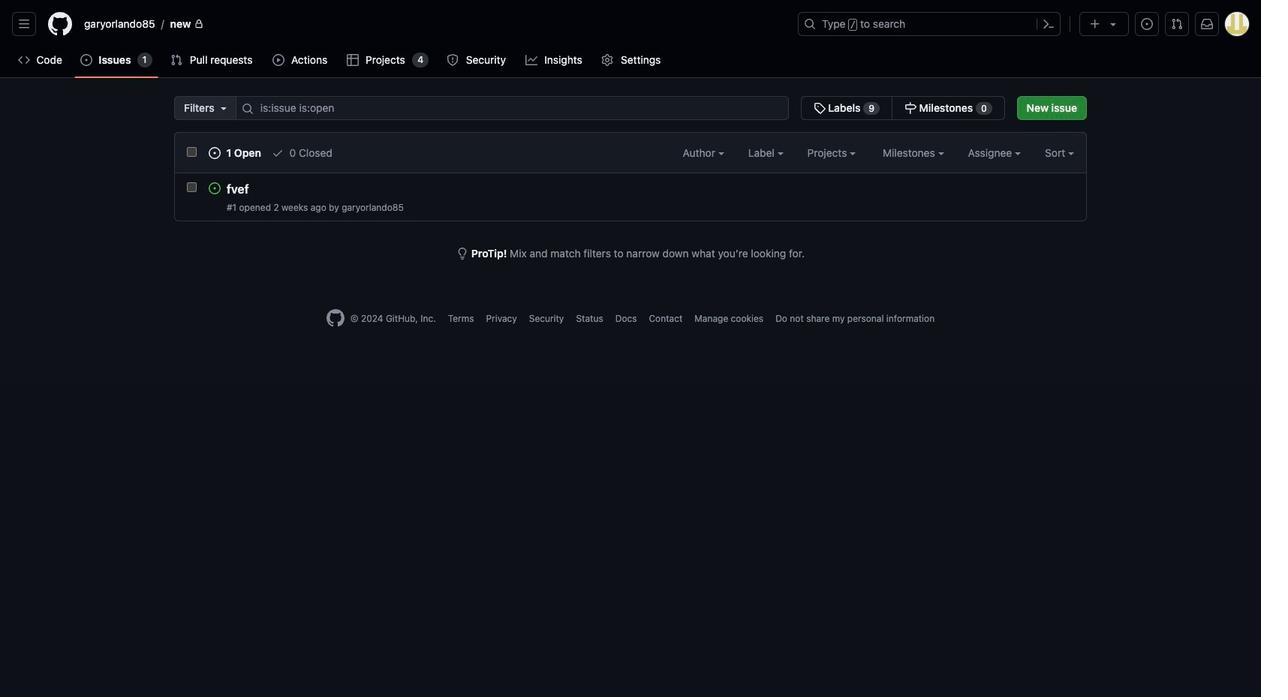Task type: describe. For each thing, give the bounding box(es) containing it.
graph image
[[525, 54, 537, 66]]

play image
[[272, 54, 284, 66]]

shield image
[[447, 54, 459, 66]]

Issues search field
[[236, 96, 789, 120]]

command palette image
[[1043, 18, 1055, 30]]

lock image
[[194, 20, 203, 29]]

light bulb image
[[456, 248, 468, 260]]

label image
[[778, 153, 784, 156]]

author image
[[718, 153, 724, 156]]

1 vertical spatial issue opened image
[[81, 54, 93, 66]]

assignees image
[[1015, 153, 1021, 156]]

notifications image
[[1201, 18, 1213, 30]]

git pull request image for the middle issue opened "icon"
[[170, 54, 182, 66]]

0 vertical spatial issue opened image
[[1141, 18, 1153, 30]]

open issue image
[[209, 182, 221, 194]]



Task type: vqa. For each thing, say whether or not it's contained in the screenshot.
light bulb IMAGE
yes



Task type: locate. For each thing, give the bounding box(es) containing it.
None search field
[[174, 96, 1005, 120]]

issue opened image right code icon on the top of the page
[[81, 54, 93, 66]]

list
[[78, 12, 789, 36]]

tag image
[[813, 102, 826, 114]]

0 horizontal spatial issue opened image
[[81, 54, 93, 66]]

git pull request image
[[1171, 18, 1183, 30], [170, 54, 182, 66]]

issue opened image
[[1141, 18, 1153, 30], [81, 54, 93, 66], [209, 147, 221, 159]]

2 vertical spatial issue opened image
[[209, 147, 221, 159]]

gear image
[[602, 54, 614, 66]]

search image
[[242, 103, 254, 115]]

1 horizontal spatial issue opened image
[[209, 147, 221, 159]]

1 vertical spatial git pull request image
[[170, 54, 182, 66]]

0 vertical spatial git pull request image
[[1171, 18, 1183, 30]]

Search all issues text field
[[236, 96, 789, 120]]

milestone image
[[905, 102, 917, 114]]

table image
[[347, 54, 359, 66]]

1 vertical spatial homepage image
[[326, 310, 344, 328]]

triangle down image
[[1107, 18, 1119, 30]]

0 horizontal spatial homepage image
[[48, 12, 72, 36]]

1 horizontal spatial git pull request image
[[1171, 18, 1183, 30]]

open issue element
[[209, 182, 221, 194]]

plus image
[[1089, 18, 1101, 30]]

issue opened image right select all issues checkbox
[[209, 147, 221, 159]]

check image
[[272, 147, 284, 159]]

homepage image
[[48, 12, 72, 36], [326, 310, 344, 328]]

issue opened image right triangle down icon
[[1141, 18, 1153, 30]]

0 vertical spatial homepage image
[[48, 12, 72, 36]]

1 horizontal spatial homepage image
[[326, 310, 344, 328]]

2 horizontal spatial issue opened image
[[1141, 18, 1153, 30]]

git pull request image for topmost issue opened "icon"
[[1171, 18, 1183, 30]]

None checkbox
[[187, 182, 197, 192]]

0 horizontal spatial git pull request image
[[170, 54, 182, 66]]

code image
[[18, 54, 30, 66]]

triangle down image
[[218, 102, 230, 114]]

issue element
[[801, 96, 1005, 120]]

Select all issues checkbox
[[187, 147, 197, 157]]



